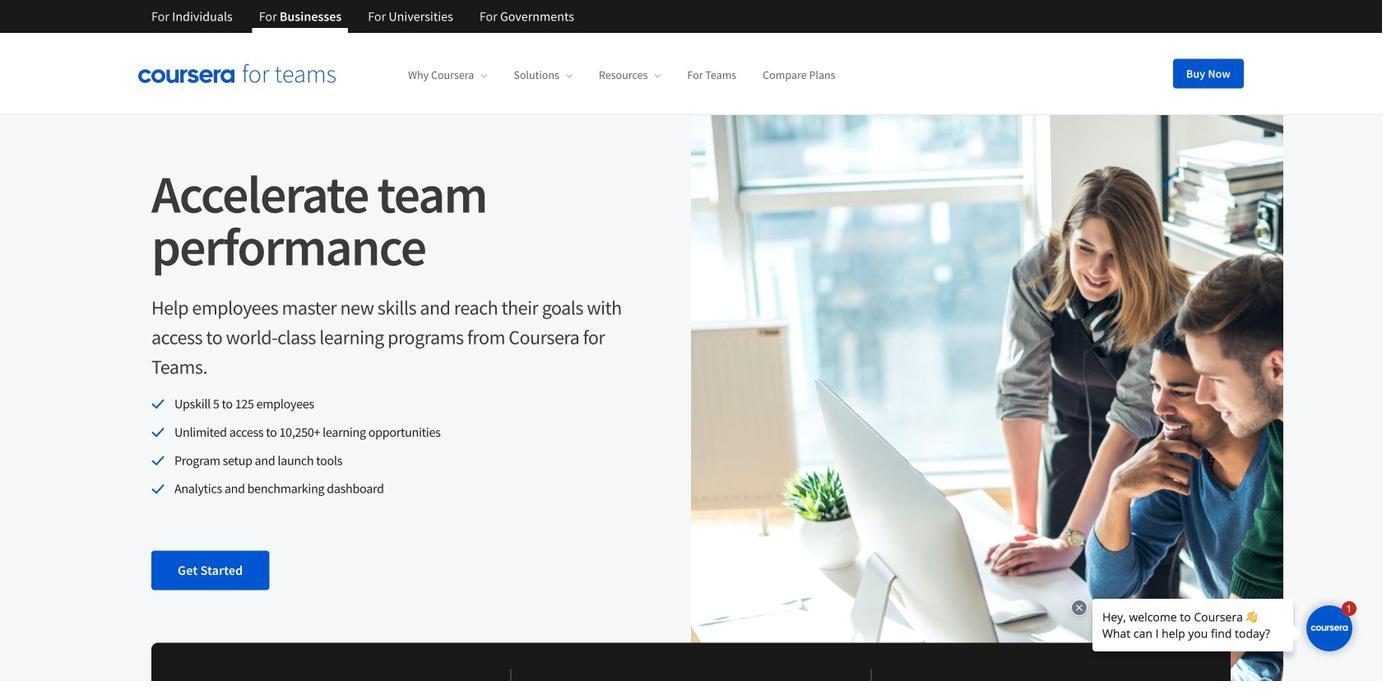 Task type: describe. For each thing, give the bounding box(es) containing it.
banner navigation
[[138, 0, 587, 33]]



Task type: vqa. For each thing, say whether or not it's contained in the screenshot.
Banner navigation
yes



Task type: locate. For each thing, give the bounding box(es) containing it.
coursera for teams image
[[138, 64, 336, 83]]



